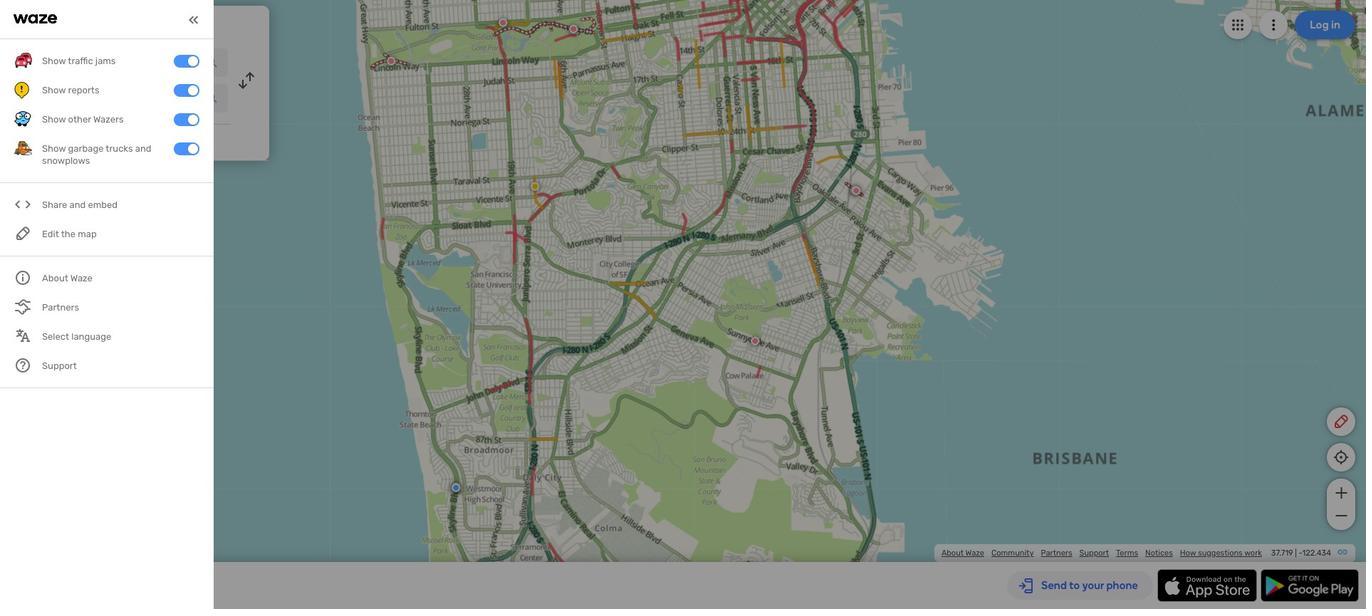 Task type: describe. For each thing, give the bounding box(es) containing it.
about waze link
[[942, 549, 985, 558]]

location image
[[20, 90, 37, 107]]

about waze community partners support terms notices how suggestions work
[[942, 549, 1263, 558]]

partners
[[1041, 549, 1073, 558]]

terms link
[[1117, 549, 1139, 558]]

how
[[1181, 549, 1197, 558]]

-
[[1299, 549, 1303, 558]]

embed
[[88, 200, 118, 210]]

suggestions
[[1199, 549, 1243, 558]]

partners link
[[1041, 549, 1073, 558]]

leave now
[[44, 134, 94, 146]]

directions
[[131, 17, 190, 33]]

how suggestions work link
[[1181, 549, 1263, 558]]

notices link
[[1146, 549, 1173, 558]]

37.719 | -122.434
[[1272, 549, 1332, 558]]

share
[[42, 200, 67, 210]]

work
[[1245, 549, 1263, 558]]

122.434
[[1303, 549, 1332, 558]]

waze
[[966, 549, 985, 558]]



Task type: vqa. For each thing, say whether or not it's contained in the screenshot.
Leave in the left top of the page
yes



Task type: locate. For each thing, give the bounding box(es) containing it.
community
[[992, 549, 1034, 558]]

driving
[[85, 17, 128, 33]]

share and embed link
[[14, 191, 200, 220]]

Choose starting point text field
[[47, 48, 228, 77]]

current location image
[[20, 54, 37, 71]]

driving directions
[[85, 17, 190, 33]]

and
[[69, 200, 86, 210]]

terms
[[1117, 549, 1139, 558]]

37.719
[[1272, 549, 1294, 558]]

zoom out image
[[1333, 507, 1351, 524]]

share and embed
[[42, 200, 118, 210]]

community link
[[992, 549, 1034, 558]]

leave
[[44, 134, 72, 146]]

link image
[[1338, 547, 1349, 558]]

clock image
[[16, 132, 33, 149]]

now
[[74, 134, 94, 146]]

about
[[942, 549, 964, 558]]

zoom in image
[[1333, 485, 1351, 502]]

support link
[[1080, 549, 1109, 558]]

pencil image
[[1333, 413, 1350, 430]]

|
[[1296, 549, 1298, 558]]

code image
[[14, 196, 32, 214]]

support
[[1080, 549, 1109, 558]]

Choose destination text field
[[47, 84, 228, 113]]

notices
[[1146, 549, 1173, 558]]



